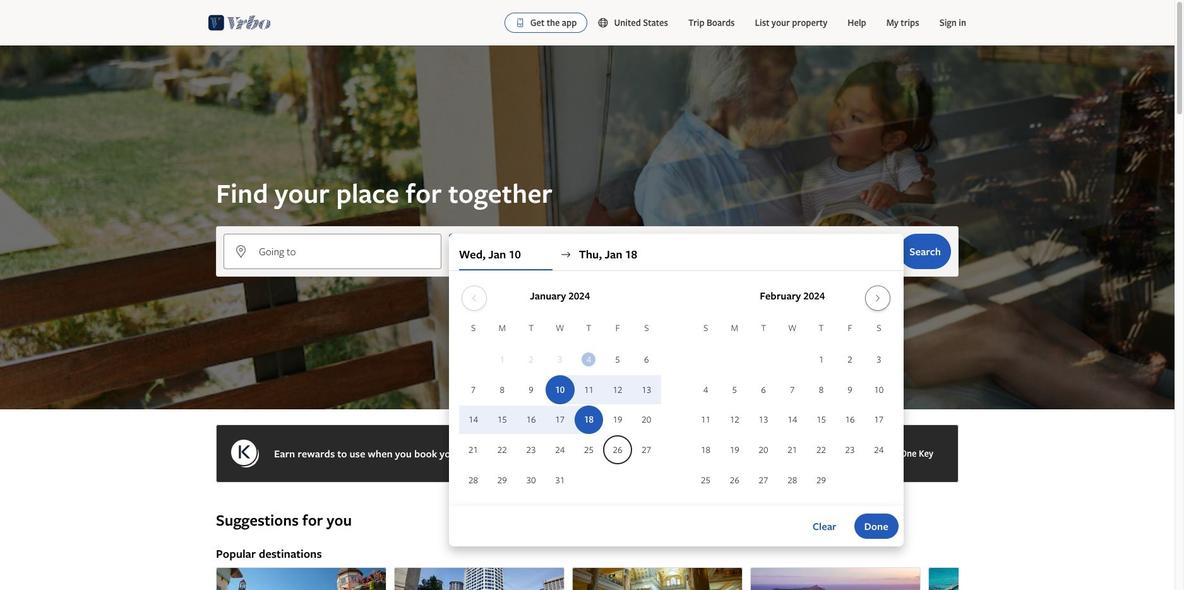 Task type: vqa. For each thing, say whether or not it's contained in the screenshot.
name error image
no



Task type: locate. For each thing, give the bounding box(es) containing it.
application
[[459, 281, 894, 496]]

las vegas featuring interior views image
[[573, 567, 743, 590]]

january 2024 element
[[459, 321, 661, 496]]

february 2024 element
[[692, 321, 894, 496]]

small image
[[598, 17, 614, 28]]

downtown seattle featuring a skyscraper, a city and street scenes image
[[394, 567, 565, 590]]

next month image
[[871, 293, 886, 303]]

previous month image
[[467, 293, 482, 303]]

wizard region
[[0, 45, 1175, 547]]

leavenworth featuring a small town or village and street scenes image
[[216, 567, 387, 590]]

main content
[[0, 45, 1175, 590]]



Task type: describe. For each thing, give the bounding box(es) containing it.
recently viewed region
[[209, 490, 967, 511]]

vrbo logo image
[[209, 13, 271, 33]]

application inside wizard region
[[459, 281, 894, 496]]

download the app button image
[[515, 18, 526, 28]]

makiki - lower punchbowl - tantalus showing landscape views, a sunset and a city image
[[751, 567, 921, 590]]

cancun which includes a sandy beach, landscape views and general coastal views image
[[929, 567, 1100, 590]]

directional image
[[560, 249, 572, 260]]



